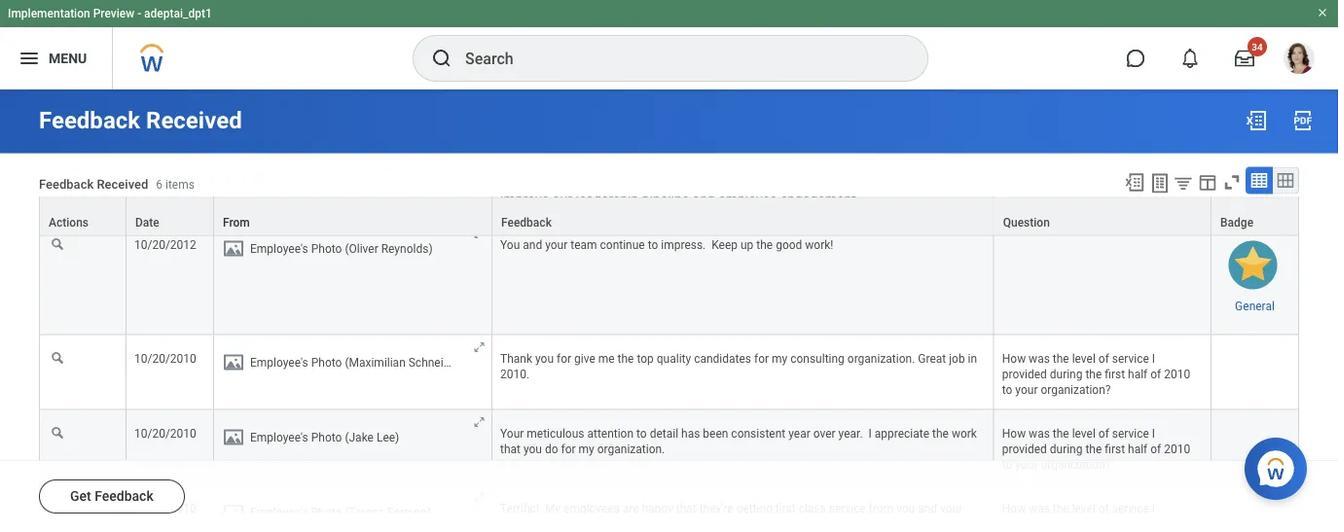 Task type: vqa. For each thing, say whether or not it's contained in the screenshot.
Org within the recommended for you list
no



Task type: describe. For each thing, give the bounding box(es) containing it.
(oliver
[[345, 242, 379, 255]]

work
[[952, 427, 978, 441]]

your for your strategy presentation on new approaches to our corporate learning and development was critical and timely to ensure we avoid future skill gaps and improve our leadership pipeline and employee engagement.
[[500, 155, 528, 171]]

image image for employee's photo (teresa serrano)
[[222, 501, 245, 525]]

development
[[500, 173, 579, 189]]

serrano)
[[387, 506, 431, 520]]

half for terrific!  my employees are happy that they're getting first class service from you and your team.
[[1129, 518, 1148, 532]]

6
[[156, 178, 163, 192]]

grow image for thank you for give me the top quality candidates for my consulting organization. great job in 2010.
[[472, 340, 487, 355]]

critical
[[610, 173, 651, 189]]

date
[[135, 216, 159, 229]]

first for work
[[1105, 443, 1126, 457]]

team.
[[500, 518, 530, 532]]

feedback button
[[493, 198, 994, 235]]

year
[[789, 427, 811, 441]]

provided for your meticulous attention to detail has been consistent year over year.  i appreciate the work that you do for my organization.
[[1003, 443, 1048, 457]]

employee's photo (jake lee)
[[250, 431, 400, 445]]

engagement.
[[781, 191, 860, 207]]

great
[[919, 352, 947, 366]]

and inside terrific!  my employees are happy that they're getting first class service from you and your team.
[[918, 502, 938, 516]]

you and your team continue to impress.  keep up the good work!
[[500, 238, 834, 252]]

gaps
[[904, 173, 933, 189]]

employee's for employee's photo (maximilian schneider)
[[250, 356, 308, 369]]

10/20/2010 for employee's photo (jake lee)
[[134, 427, 196, 441]]

your strategy presentation on new approaches to our corporate learning and development was critical and timely to ensure we avoid future skill gaps and improve our leadership pipeline and employee engagement.
[[500, 155, 963, 207]]

job
[[950, 352, 966, 366]]

profile logan mcneil image
[[1284, 43, 1316, 78]]

menu banner
[[0, 0, 1339, 90]]

to inside the your meticulous attention to detail has been consistent year over year.  i appreciate the work that you do for my organization.
[[637, 427, 647, 441]]

menu
[[49, 50, 87, 66]]

employee's for employee's photo (oliver reynolds)
[[250, 242, 308, 255]]

badge button
[[1212, 198, 1299, 235]]

year.
[[839, 427, 863, 441]]

during for your meticulous attention to detail has been consistent year over year.  i appreciate the work that you do for my organization.
[[1050, 443, 1083, 457]]

items
[[166, 178, 195, 192]]

organization. inside the your meticulous attention to detail has been consistent year over year.  i appreciate the work that you do for my organization.
[[598, 443, 665, 457]]

date button
[[127, 198, 213, 235]]

implementation preview -   adeptai_dpt1
[[8, 7, 212, 20]]

meticulous
[[527, 427, 585, 441]]

from
[[223, 216, 250, 229]]

improve
[[500, 191, 549, 207]]

leadership
[[576, 191, 639, 207]]

quality
[[657, 352, 692, 366]]

how for your meticulous attention to detail has been consistent year over year.  i appreciate the work that you do for my organization.
[[1003, 427, 1026, 441]]

you inside thank you for give me the top quality candidates for my consulting organization. great job in 2010.
[[536, 352, 554, 366]]

export to excel image for export to worksheets image
[[1125, 172, 1146, 193]]

service inside terrific!  my employees are happy that they're getting first class service from you and your team.
[[829, 502, 866, 516]]

employee
[[719, 191, 777, 207]]

team
[[571, 238, 597, 252]]

employees
[[564, 502, 620, 516]]

skill
[[876, 173, 900, 189]]

was for thank you for give me the top quality candidates for my consulting organization. great job in 2010.
[[1029, 352, 1051, 366]]

employee's for employee's photo (jake lee)
[[250, 431, 308, 445]]

you inside the your meticulous attention to detail has been consistent year over year.  i appreciate the work that you do for my organization.
[[524, 443, 542, 457]]

that inside terrific!  my employees are happy that they're getting first class service from you and your team.
[[677, 502, 697, 516]]

inbox large image
[[1236, 49, 1255, 68]]

first for your
[[1105, 518, 1126, 532]]

consulting
[[791, 352, 845, 366]]

feedback received 6 items
[[39, 177, 195, 192]]

during for thank you for give me the top quality candidates for my consulting organization. great job in 2010.
[[1050, 368, 1083, 381]]

how was the level of service i provided during the first half of 201
[[1003, 502, 1194, 532]]

your meticulous attention to detail has been consistent year over year.  i appreciate the work that you do for my organization.
[[500, 427, 980, 457]]

service for terrific!  my employees are happy that they're getting first class service from you and your team.
[[1113, 502, 1150, 516]]

up
[[741, 238, 754, 252]]

employee's photo (oliver reynolds) cell
[[214, 221, 493, 335]]

level for terrific!  my employees are happy that they're getting first class service from you and your team.
[[1073, 502, 1096, 516]]

first inside terrific!  my employees are happy that they're getting first class service from you and your team.
[[776, 502, 796, 516]]

badge
[[1221, 216, 1254, 229]]

your inside terrific!  my employees are happy that they're getting first class service from you and your team.
[[941, 502, 963, 516]]

employee's photo (maximilian schneider)
[[250, 356, 464, 369]]

Search Workday  search field
[[465, 37, 888, 80]]

half for thank you for give me the top quality candidates for my consulting organization. great job in 2010.
[[1129, 368, 1148, 381]]

candidates
[[694, 352, 752, 366]]

view printable version (pdf) image
[[1292, 109, 1316, 132]]

employee's photo (jake lee) cell
[[214, 411, 493, 486]]

continue
[[600, 238, 645, 252]]

keep
[[712, 238, 738, 252]]

avoid
[[801, 173, 834, 189]]

photo for (jake
[[311, 431, 342, 445]]

how was the level of service i provided during the first half of 2010 to your organization? for your meticulous attention to detail has been consistent year over year.  i appreciate the work that you do for my organization.
[[1003, 427, 1194, 472]]

grow image for you and your team continue to impress.  keep up the good work!
[[472, 226, 487, 241]]

has
[[682, 427, 700, 441]]

for right candidates
[[755, 352, 769, 366]]

1 vertical spatial our
[[553, 191, 573, 207]]

and down timely at the top right of page
[[693, 191, 715, 207]]

actions button
[[40, 198, 126, 235]]

how for terrific!  my employees are happy that they're getting first class service from you and your team.
[[1003, 502, 1026, 516]]

10/20/2012
[[134, 238, 196, 252]]

organization? for your meticulous attention to detail has been consistent year over year.  i appreciate the work that you do for my organization.
[[1041, 459, 1111, 472]]

34 button
[[1224, 37, 1268, 80]]

4 row from the top
[[39, 411, 1300, 486]]

10/20/2010 for employee's photo (maximilian schneider)
[[134, 352, 196, 366]]

employee's photo (teresa serrano)
[[250, 506, 431, 520]]

you inside terrific!  my employees are happy that they're getting first class service from you and your team.
[[897, 502, 916, 516]]

feedback for feedback received 6 items
[[39, 177, 94, 192]]

top
[[637, 352, 654, 366]]

question button
[[995, 198, 1211, 235]]

and up pipeline on the top of the page
[[654, 173, 677, 189]]

image image for employee's photo (maximilian schneider)
[[222, 351, 245, 374]]

(teresa
[[345, 506, 384, 520]]

attention
[[588, 427, 634, 441]]

terrific!
[[500, 502, 539, 516]]

strategy
[[532, 155, 581, 171]]

i for thank you for give me the top quality candidates for my consulting organization. great job in 2010.
[[1153, 352, 1156, 366]]

timely
[[680, 173, 717, 189]]

employee's photo (oliver reynolds)
[[250, 242, 433, 255]]

general link
[[1236, 295, 1275, 313]]

-
[[137, 7, 141, 20]]

click to view/edit grid preferences image
[[1198, 172, 1219, 193]]

corporate
[[824, 155, 882, 171]]

employee's photo (maximilian schneider) cell
[[214, 335, 493, 411]]

happy
[[642, 502, 674, 516]]

are
[[623, 502, 639, 516]]

photo for (maximilian
[[311, 356, 342, 369]]

approaches
[[710, 155, 782, 171]]

give
[[575, 352, 596, 366]]

justify image
[[18, 47, 41, 70]]

image image for employee's photo (jake lee)
[[222, 426, 245, 450]]

row containing 10/20/2012
[[39, 221, 1300, 335]]

expand table image
[[1277, 171, 1296, 190]]

ensure
[[736, 173, 777, 189]]

you
[[500, 238, 520, 252]]

photo for (teresa
[[311, 506, 342, 520]]

thank you for give me the top quality candidates for my consulting organization. great job in 2010.
[[500, 352, 981, 381]]



Task type: locate. For each thing, give the bounding box(es) containing it.
1 row from the top
[[39, 197, 1300, 237]]

select to filter grid data image
[[1173, 173, 1195, 193]]

feedback up actions popup button
[[39, 177, 94, 192]]

from
[[869, 502, 894, 516]]

employee's for employee's photo (teresa serrano)
[[250, 506, 308, 520]]

grow image
[[472, 226, 487, 241], [472, 340, 487, 355], [472, 416, 487, 430]]

export to excel image left view printable version (pdf) image in the top of the page
[[1245, 109, 1269, 132]]

actions
[[49, 216, 89, 229]]

2 vertical spatial during
[[1050, 518, 1083, 532]]

1 horizontal spatial my
[[772, 352, 788, 366]]

grow image left you
[[472, 226, 487, 241]]

1 your from the top
[[500, 155, 528, 171]]

grow image inside employee's photo (oliver reynolds) "cell"
[[472, 226, 487, 241]]

image image for employee's photo (oliver reynolds)
[[222, 237, 245, 260]]

how for thank you for give me the top quality candidates for my consulting organization. great job in 2010.
[[1003, 352, 1026, 366]]

3 grow image from the top
[[472, 416, 487, 430]]

2 how was the level of service i provided during the first half of 2010 to your organization? from the top
[[1003, 427, 1194, 472]]

0 vertical spatial grow image
[[472, 226, 487, 241]]

future
[[837, 173, 873, 189]]

me
[[599, 352, 615, 366]]

the inside the your meticulous attention to detail has been consistent year over year.  i appreciate the work that you do for my organization.
[[933, 427, 949, 441]]

0 vertical spatial how was the level of service i provided during the first half of 2010 to your organization?
[[1003, 352, 1194, 397]]

received for feedback received
[[146, 107, 242, 134]]

was inside how was the level of service i provided during the first half of 201
[[1029, 502, 1051, 516]]

0 horizontal spatial our
[[553, 191, 573, 207]]

that inside the your meticulous attention to detail has been consistent year over year.  i appreciate the work that you do for my organization.
[[500, 443, 521, 457]]

1 horizontal spatial that
[[677, 502, 697, 516]]

your for your meticulous attention to detail has been consistent year over year.  i appreciate the work that you do for my organization.
[[500, 427, 524, 441]]

from button
[[214, 198, 492, 235]]

detail
[[650, 427, 679, 441]]

first inside how was the level of service i provided during the first half of 201
[[1105, 518, 1126, 532]]

employee's left (jake
[[250, 431, 308, 445]]

organization. down attention
[[598, 443, 665, 457]]

1 horizontal spatial organization.
[[848, 352, 916, 366]]

0 horizontal spatial that
[[500, 443, 521, 457]]

you right "from"
[[897, 502, 916, 516]]

3 how from the top
[[1003, 502, 1026, 516]]

our down "development"
[[553, 191, 573, 207]]

organization. left great
[[848, 352, 916, 366]]

(maximilian
[[345, 356, 406, 369]]

2 grow image from the top
[[472, 340, 487, 355]]

0 vertical spatial that
[[500, 443, 521, 457]]

employee's inside employee's photo (oliver reynolds) "cell"
[[250, 242, 308, 255]]

2 vertical spatial half
[[1129, 518, 1148, 532]]

2 2010 from the top
[[1165, 443, 1191, 457]]

new
[[682, 155, 707, 171]]

received up items
[[146, 107, 242, 134]]

was
[[582, 173, 607, 189], [1029, 352, 1051, 366], [1029, 427, 1051, 441], [1029, 502, 1051, 516]]

level
[[1073, 352, 1096, 366], [1073, 427, 1096, 441], [1073, 502, 1096, 516]]

photo
[[311, 242, 342, 255], [311, 356, 342, 369], [311, 431, 342, 445], [311, 506, 342, 520]]

1 vertical spatial received
[[97, 177, 148, 192]]

employee's inside employee's photo (jake lee) cell
[[250, 431, 308, 445]]

first
[[1105, 368, 1126, 381], [1105, 443, 1126, 457], [776, 502, 796, 516], [1105, 518, 1126, 532]]

preview
[[93, 7, 135, 20]]

employee's left (teresa
[[250, 506, 308, 520]]

10/20/2010
[[134, 352, 196, 366], [134, 427, 196, 441], [134, 502, 196, 516]]

my inside the your meticulous attention to detail has been consistent year over year.  i appreciate the work that you do for my organization.
[[579, 443, 595, 457]]

1 vertical spatial organization?
[[1041, 459, 1111, 472]]

feedback right get
[[95, 489, 154, 505]]

1 vertical spatial my
[[579, 443, 595, 457]]

and
[[937, 155, 960, 171], [654, 173, 677, 189], [937, 173, 959, 189], [693, 191, 715, 207], [523, 238, 543, 252], [918, 502, 938, 516]]

received
[[146, 107, 242, 134], [97, 177, 148, 192]]

0 vertical spatial half
[[1129, 368, 1148, 381]]

0 vertical spatial 10/20/2010
[[134, 352, 196, 366]]

3 row from the top
[[39, 335, 1300, 411]]

your left meticulous in the bottom left of the page
[[500, 427, 524, 441]]

image image
[[222, 237, 245, 260], [222, 351, 245, 374], [222, 426, 245, 450], [222, 501, 245, 525]]

the inside thank you for give me the top quality candidates for my consulting organization. great job in 2010.
[[618, 352, 634, 366]]

photo inside "cell"
[[311, 242, 342, 255]]

your strategy presentation on new approaches to our corporate learning and development was critical and timely to ensure we avoid future skill gaps and improve our leadership pipeline and employee engagement. row
[[39, 138, 1300, 221]]

feedback received
[[39, 107, 242, 134]]

date column header
[[127, 197, 214, 237]]

organization?
[[1041, 383, 1111, 397], [1041, 459, 1111, 472]]

and right "from"
[[918, 502, 938, 516]]

1 vertical spatial how was the level of service i provided during the first half of 2010 to your organization?
[[1003, 427, 1194, 472]]

feedback for feedback received
[[39, 107, 140, 134]]

actions column header
[[39, 197, 127, 237]]

service for your meticulous attention to detail has been consistent year over year.  i appreciate the work that you do for my organization.
[[1113, 427, 1150, 441]]

class
[[799, 502, 826, 516]]

reynolds)
[[381, 242, 433, 255]]

you right thank
[[536, 352, 554, 366]]

getting
[[737, 502, 773, 516]]

i inside how was the level of service i provided during the first half of 201
[[1153, 502, 1156, 516]]

feedback received main content
[[0, 90, 1339, 532]]

1 vertical spatial how
[[1003, 427, 1026, 441]]

export to excel image for view printable version (pdf) image in the top of the page
[[1245, 109, 1269, 132]]

our up avoid
[[800, 155, 820, 171]]

1 image image from the top
[[222, 237, 245, 260]]

1 half from the top
[[1129, 368, 1148, 381]]

question
[[1004, 216, 1051, 229]]

0 horizontal spatial my
[[579, 443, 595, 457]]

export to excel image
[[1245, 109, 1269, 132], [1125, 172, 1146, 193]]

for
[[557, 352, 572, 366], [755, 352, 769, 366], [561, 443, 576, 457]]

close environment banner image
[[1317, 7, 1329, 19]]

1 vertical spatial 10/20/2010
[[134, 427, 196, 441]]

1 horizontal spatial export to excel image
[[1245, 109, 1269, 132]]

feedback
[[39, 107, 140, 134], [39, 177, 94, 192], [501, 216, 552, 229], [95, 489, 154, 505]]

implementation
[[8, 7, 90, 20]]

how
[[1003, 352, 1026, 366], [1003, 427, 1026, 441], [1003, 502, 1026, 516]]

1 how was the level of service i provided during the first half of 2010 to your organization? from the top
[[1003, 352, 1194, 397]]

1 how from the top
[[1003, 352, 1026, 366]]

1 vertical spatial level
[[1073, 427, 1096, 441]]

lee)
[[377, 431, 400, 445]]

2 level from the top
[[1073, 427, 1096, 441]]

fullscreen image
[[1222, 172, 1243, 193]]

they're
[[700, 502, 734, 516]]

good
[[776, 238, 803, 252]]

you left do
[[524, 443, 542, 457]]

0 vertical spatial my
[[772, 352, 788, 366]]

your inside your strategy presentation on new approaches to our corporate learning and development was critical and timely to ensure we avoid future skill gaps and improve our leadership pipeline and employee engagement.
[[500, 155, 528, 171]]

2 employee's from the top
[[250, 356, 308, 369]]

2 photo from the top
[[311, 356, 342, 369]]

2 image image from the top
[[222, 351, 245, 374]]

employee's inside employee's photo (maximilian schneider) cell
[[250, 356, 308, 369]]

feedback inside get feedback button
[[95, 489, 154, 505]]

during inside how was the level of service i provided during the first half of 201
[[1050, 518, 1083, 532]]

0 vertical spatial during
[[1050, 368, 1083, 381]]

level for thank you for give me the top quality candidates for my consulting organization. great job in 2010.
[[1073, 352, 1096, 366]]

feedback inside feedback popup button
[[501, 216, 552, 229]]

terrific!  my employees are happy that they're getting first class service from you and your team.
[[500, 502, 966, 532]]

0 vertical spatial received
[[146, 107, 242, 134]]

1 10/20/2010 from the top
[[134, 352, 196, 366]]

your inside the your meticulous attention to detail has been consistent year over year.  i appreciate the work that you do for my organization.
[[500, 427, 524, 441]]

0 horizontal spatial export to excel image
[[1125, 172, 1146, 193]]

2 row from the top
[[39, 221, 1300, 335]]

2 vertical spatial how
[[1003, 502, 1026, 516]]

schneider)
[[409, 356, 464, 369]]

feedback down 'menu'
[[39, 107, 140, 134]]

grow image inside employee's photo (maximilian schneider) cell
[[472, 340, 487, 355]]

received left 6
[[97, 177, 148, 192]]

grow image inside employee's photo (jake lee) cell
[[472, 416, 487, 430]]

was for terrific!  my employees are happy that they're getting first class service from you and your team.
[[1029, 502, 1051, 516]]

your up "development"
[[500, 155, 528, 171]]

export to excel image left export to worksheets image
[[1125, 172, 1146, 193]]

1 photo from the top
[[311, 242, 342, 255]]

provided for terrific!  my employees are happy that they're getting first class service from you and your team.
[[1003, 518, 1048, 532]]

0 vertical spatial level
[[1073, 352, 1096, 366]]

that
[[500, 443, 521, 457], [677, 502, 697, 516]]

2 half from the top
[[1129, 443, 1148, 457]]

that left do
[[500, 443, 521, 457]]

0 vertical spatial organization?
[[1041, 383, 1111, 397]]

my down attention
[[579, 443, 595, 457]]

0 vertical spatial 2010
[[1165, 368, 1191, 381]]

appreciate
[[875, 427, 930, 441]]

employee's
[[250, 242, 308, 255], [250, 356, 308, 369], [250, 431, 308, 445], [250, 506, 308, 520]]

image image inside employee's photo (maximilian schneider) cell
[[222, 351, 245, 374]]

3 during from the top
[[1050, 518, 1083, 532]]

notifications large image
[[1181, 49, 1201, 68]]

grow image for your meticulous attention to detail has been consistent year over year.  i appreciate the work that you do for my organization.
[[472, 416, 487, 430]]

organization. inside thank you for give me the top quality candidates for my consulting organization. great job in 2010.
[[848, 352, 916, 366]]

5 row from the top
[[39, 486, 1300, 532]]

image image inside employee's photo (jake lee) cell
[[222, 426, 245, 450]]

grow image left thank
[[472, 340, 487, 355]]

row containing actions
[[39, 197, 1300, 237]]

half for your meticulous attention to detail has been consistent year over year.  i appreciate the work that you do for my organization.
[[1129, 443, 1148, 457]]

presentation
[[584, 155, 660, 171]]

4 photo from the top
[[311, 506, 342, 520]]

34
[[1252, 41, 1264, 53]]

1 vertical spatial half
[[1129, 443, 1148, 457]]

work!
[[806, 238, 834, 252]]

2 vertical spatial provided
[[1003, 518, 1048, 532]]

0 vertical spatial your
[[500, 155, 528, 171]]

3 employee's from the top
[[250, 431, 308, 445]]

1 provided from the top
[[1003, 368, 1048, 381]]

3 provided from the top
[[1003, 518, 1048, 532]]

was for your meticulous attention to detail has been consistent year over year.  i appreciate the work that you do for my organization.
[[1029, 427, 1051, 441]]

3 level from the top
[[1073, 502, 1096, 516]]

my left consulting
[[772, 352, 788, 366]]

first for job
[[1105, 368, 1126, 381]]

1 during from the top
[[1050, 368, 1083, 381]]

the
[[757, 238, 773, 252], [618, 352, 634, 366], [1053, 352, 1070, 366], [1086, 368, 1103, 381], [933, 427, 949, 441], [1053, 427, 1070, 441], [1086, 443, 1103, 457], [1053, 502, 1070, 516], [1086, 518, 1103, 532]]

for inside the your meticulous attention to detail has been consistent year over year.  i appreciate the work that you do for my organization.
[[561, 443, 576, 457]]

organization.
[[848, 352, 916, 366], [598, 443, 665, 457]]

badge image
[[1229, 241, 1278, 290]]

for right do
[[561, 443, 576, 457]]

do
[[545, 443, 559, 457]]

to
[[785, 155, 797, 171], [720, 173, 733, 189], [648, 238, 659, 252], [1003, 383, 1013, 397], [637, 427, 647, 441], [1003, 459, 1013, 472]]

1 vertical spatial you
[[524, 443, 542, 457]]

and right learning on the top right
[[937, 155, 960, 171]]

1 vertical spatial 2010
[[1165, 443, 1191, 457]]

adeptai_dpt1
[[144, 7, 212, 20]]

4 employee's from the top
[[250, 506, 308, 520]]

over
[[814, 427, 836, 441]]

1 level from the top
[[1073, 352, 1096, 366]]

3 10/20/2010 from the top
[[134, 502, 196, 516]]

2 your from the top
[[500, 427, 524, 441]]

2010 for thank you for give me the top quality candidates for my consulting organization. great job in 2010.
[[1165, 368, 1191, 381]]

menu button
[[0, 27, 112, 90]]

my inside thank you for give me the top quality candidates for my consulting organization. great job in 2010.
[[772, 352, 788, 366]]

2 provided from the top
[[1003, 443, 1048, 457]]

1 horizontal spatial our
[[800, 155, 820, 171]]

export to worksheets image
[[1149, 172, 1172, 195]]

photo left (oliver
[[311, 242, 342, 255]]

consistent
[[732, 427, 786, 441]]

i for your meticulous attention to detail has been consistent year over year.  i appreciate the work that you do for my organization.
[[1153, 427, 1156, 441]]

table image
[[1250, 171, 1270, 190]]

0 vertical spatial organization.
[[848, 352, 916, 366]]

1 vertical spatial provided
[[1003, 443, 1048, 457]]

that right happy
[[677, 502, 697, 516]]

pipeline
[[642, 191, 689, 207]]

photo for (oliver
[[311, 242, 342, 255]]

2 vertical spatial level
[[1073, 502, 1096, 516]]

toolbar inside feedback received main content
[[1116, 167, 1300, 197]]

level inside how was the level of service i provided during the first half of 201
[[1073, 502, 1096, 516]]

0 horizontal spatial organization.
[[598, 443, 665, 457]]

2 organization? from the top
[[1041, 459, 1111, 472]]

3 image image from the top
[[222, 426, 245, 450]]

0 vertical spatial our
[[800, 155, 820, 171]]

employee's up employee's photo (jake lee)
[[250, 356, 308, 369]]

provided inside how was the level of service i provided during the first half of 201
[[1003, 518, 1048, 532]]

provided for thank you for give me the top quality candidates for my consulting organization. great job in 2010.
[[1003, 368, 1048, 381]]

cell
[[39, 138, 127, 221], [127, 138, 214, 221], [214, 138, 493, 221], [995, 138, 1212, 221], [1212, 138, 1300, 221], [995, 221, 1212, 335], [1212, 335, 1300, 411], [1212, 411, 1300, 486], [1212, 486, 1300, 532]]

and right the gaps
[[937, 173, 959, 189]]

3 photo from the top
[[311, 431, 342, 445]]

feedback for feedback
[[501, 216, 552, 229]]

provided
[[1003, 368, 1048, 381], [1003, 443, 1048, 457], [1003, 518, 1048, 532]]

service
[[1113, 352, 1150, 366], [1113, 427, 1150, 441], [829, 502, 866, 516], [1113, 502, 1150, 516]]

2 10/20/2010 from the top
[[134, 427, 196, 441]]

level for your meticulous attention to detail has been consistent year over year.  i appreciate the work that you do for my organization.
[[1073, 427, 1096, 441]]

during
[[1050, 368, 1083, 381], [1050, 443, 1083, 457], [1050, 518, 1083, 532]]

of
[[1099, 352, 1110, 366], [1151, 368, 1162, 381], [1099, 427, 1110, 441], [1151, 443, 1162, 457], [1099, 502, 1110, 516], [1151, 518, 1162, 532]]

grow image left meticulous in the bottom left of the page
[[472, 416, 487, 430]]

photo left (teresa
[[311, 506, 342, 520]]

i for terrific!  my employees are happy that they're getting first class service from you and your team.
[[1153, 502, 1156, 516]]

1 2010 from the top
[[1165, 368, 1191, 381]]

how was the level of service i provided during the first half of 2010 to your organization? for thank you for give me the top quality candidates for my consulting organization. great job in 2010.
[[1003, 352, 1194, 397]]

0 vertical spatial provided
[[1003, 368, 1048, 381]]

1 vertical spatial organization.
[[598, 443, 665, 457]]

toolbar
[[1116, 167, 1300, 197]]

2 during from the top
[[1050, 443, 1083, 457]]

2 how from the top
[[1003, 427, 1026, 441]]

general
[[1236, 299, 1275, 313]]

1 vertical spatial grow image
[[472, 340, 487, 355]]

in
[[968, 352, 978, 366]]

we
[[780, 173, 798, 189]]

how inside how was the level of service i provided during the first half of 201
[[1003, 502, 1026, 516]]

i
[[1153, 352, 1156, 366], [869, 427, 872, 441], [1153, 427, 1156, 441], [1153, 502, 1156, 516]]

photo left (maximilian
[[311, 356, 342, 369]]

3 half from the top
[[1129, 518, 1148, 532]]

i inside the your meticulous attention to detail has been consistent year over year.  i appreciate the work that you do for my organization.
[[869, 427, 872, 441]]

employee's down from popup button
[[250, 242, 308, 255]]

1 organization? from the top
[[1041, 383, 1111, 397]]

2010 for your meticulous attention to detail has been consistent year over year.  i appreciate the work that you do for my organization.
[[1165, 443, 1191, 457]]

1 vertical spatial export to excel image
[[1125, 172, 1146, 193]]

thank
[[500, 352, 533, 366]]

received for feedback received 6 items
[[97, 177, 148, 192]]

half
[[1129, 368, 1148, 381], [1129, 443, 1148, 457], [1129, 518, 1148, 532]]

organization? for thank you for give me the top quality candidates for my consulting organization. great job in 2010.
[[1041, 383, 1111, 397]]

for left give
[[557, 352, 572, 366]]

during for terrific!  my employees are happy that they're getting first class service from you and your team.
[[1050, 518, 1083, 532]]

2 vertical spatial 10/20/2010
[[134, 502, 196, 516]]

service inside how was the level of service i provided during the first half of 201
[[1113, 502, 1150, 516]]

1 employee's from the top
[[250, 242, 308, 255]]

(jake
[[345, 431, 374, 445]]

row
[[39, 197, 1300, 237], [39, 221, 1300, 335], [39, 335, 1300, 411], [39, 411, 1300, 486], [39, 486, 1300, 532]]

get feedback
[[70, 489, 154, 505]]

1 grow image from the top
[[472, 226, 487, 241]]

2 vertical spatial you
[[897, 502, 916, 516]]

1 vertical spatial during
[[1050, 443, 1083, 457]]

get feedback button
[[39, 480, 185, 514]]

my
[[545, 502, 561, 516]]

0 vertical spatial you
[[536, 352, 554, 366]]

and right you
[[523, 238, 543, 252]]

0 vertical spatial how
[[1003, 352, 1026, 366]]

0 vertical spatial export to excel image
[[1245, 109, 1269, 132]]

photo left (jake
[[311, 431, 342, 445]]

search image
[[430, 47, 454, 70]]

feedback down improve
[[501, 216, 552, 229]]

service for thank you for give me the top quality candidates for my consulting organization. great job in 2010.
[[1113, 352, 1150, 366]]

2010.
[[500, 368, 530, 381]]

1 vertical spatial that
[[677, 502, 697, 516]]

half inside how was the level of service i provided during the first half of 201
[[1129, 518, 1148, 532]]

image image inside employee's photo (oliver reynolds) "cell"
[[222, 237, 245, 260]]

was inside your strategy presentation on new approaches to our corporate learning and development was critical and timely to ensure we avoid future skill gaps and improve our leadership pipeline and employee engagement.
[[582, 173, 607, 189]]

2 vertical spatial grow image
[[472, 416, 487, 430]]

1 vertical spatial your
[[500, 427, 524, 441]]

you
[[536, 352, 554, 366], [524, 443, 542, 457], [897, 502, 916, 516]]

your
[[545, 238, 568, 252], [1016, 383, 1038, 397], [1016, 459, 1038, 472], [941, 502, 963, 516]]

4 image image from the top
[[222, 501, 245, 525]]



